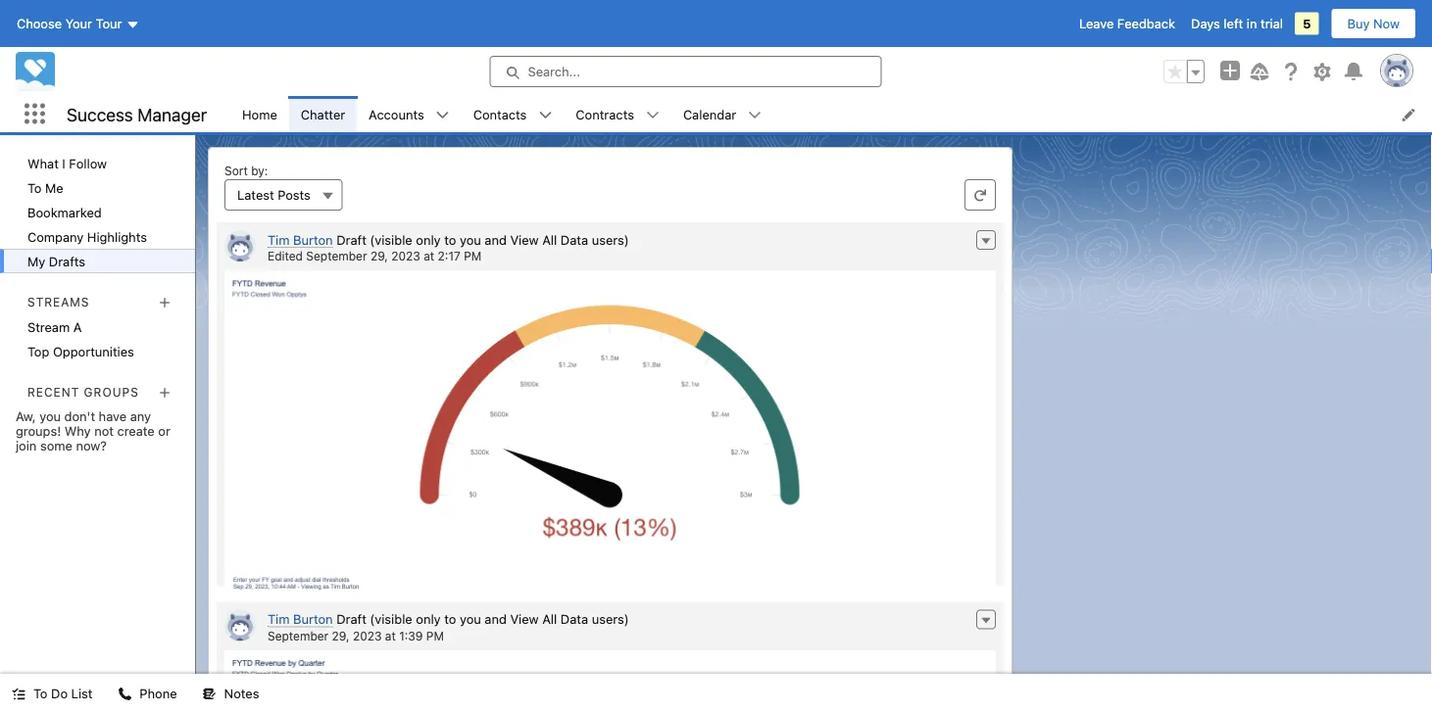 Task type: locate. For each thing, give the bounding box(es) containing it.
to do list button
[[0, 675, 104, 714]]

2 to from the top
[[444, 612, 456, 627]]

0 vertical spatial draft
[[337, 232, 367, 247]]

2 tim burton link from the top
[[268, 612, 333, 628]]

text default image inside contacts list item
[[539, 108, 552, 122]]

burton up the edited
[[293, 232, 333, 247]]

what i follow to me bookmarked company highlights my drafts
[[27, 156, 147, 269]]

to inside tim burton draft (visible only to you and view all data users) edited september 29, 2023 at 2:17 pm
[[444, 232, 456, 247]]

you inside tim burton draft (visible only to you and view all data users) edited september 29, 2023 at 2:17 pm
[[460, 232, 481, 247]]

1 draft from the top
[[337, 232, 367, 247]]

2 burton from the top
[[293, 612, 333, 627]]

1 data from the top
[[561, 232, 588, 247]]

text default image inside the phone button
[[118, 688, 132, 702]]

1 vertical spatial you
[[39, 409, 61, 424]]

1 vertical spatial 2023
[[353, 630, 382, 643]]

data inside tim burton draft (visible only to you and view all data users) september 29, 2023 at 1:39 pm
[[561, 612, 588, 627]]

my drafts link
[[0, 249, 195, 274]]

1 vertical spatial all
[[542, 612, 557, 627]]

draft inside tim burton draft (visible only to you and view all data users) september 29, 2023 at 1:39 pm
[[337, 612, 367, 627]]

users) inside tim burton draft (visible only to you and view all data users) september 29, 2023 at 1:39 pm
[[592, 612, 629, 627]]

0 vertical spatial and
[[485, 232, 507, 247]]

streams link
[[27, 295, 90, 309]]

29,
[[371, 250, 388, 263], [332, 630, 350, 643]]

1 vertical spatial tim burton image
[[225, 610, 256, 642]]

manager
[[138, 104, 207, 125]]

1 users) from the top
[[592, 232, 629, 247]]

only
[[416, 232, 441, 247], [416, 612, 441, 627]]

29, inside tim burton draft (visible only to you and view all data users) september 29, 2023 at 1:39 pm
[[332, 630, 350, 643]]

(visible up edited september 29, 2023 at 2:17 pm link
[[370, 232, 413, 247]]

0 horizontal spatial at
[[385, 630, 396, 643]]

1 vertical spatial draft
[[337, 612, 367, 627]]

1 to from the top
[[444, 232, 456, 247]]

text default image inside contracts list item
[[646, 108, 660, 122]]

0 vertical spatial at
[[424, 250, 435, 263]]

view
[[510, 232, 539, 247], [510, 612, 539, 627]]

1 horizontal spatial 29,
[[371, 250, 388, 263]]

calendar list item
[[672, 96, 774, 132]]

don't
[[64, 409, 95, 424]]

0 horizontal spatial 29,
[[332, 630, 350, 643]]

burton for tim burton draft (visible only to you and view all data users) edited september 29, 2023 at 2:17 pm
[[293, 232, 333, 247]]

1 vertical spatial users)
[[592, 612, 629, 627]]

edited
[[268, 250, 303, 263]]

tim burton image inside 'element'
[[225, 610, 256, 642]]

aw,
[[16, 409, 36, 424]]

feedback
[[1118, 16, 1176, 31]]

you for tim burton draft (visible only to you and view all data users) edited september 29, 2023 at 2:17 pm
[[460, 232, 481, 247]]

2 tim burton image from the top
[[225, 610, 256, 642]]

september
[[306, 250, 367, 263], [268, 630, 329, 643]]

september up notes button
[[268, 630, 329, 643]]

(visible inside tim burton draft (visible only to you and view all data users) edited september 29, 2023 at 2:17 pm
[[370, 232, 413, 247]]

text default image
[[436, 108, 450, 122], [646, 108, 660, 122], [748, 108, 762, 122], [12, 688, 25, 702]]

burton inside tim burton draft (visible only to you and view all data users) september 29, 2023 at 1:39 pm
[[293, 612, 333, 627]]

2 (visible from the top
[[370, 612, 413, 627]]

some
[[40, 438, 72, 453]]

all for tim burton draft (visible only to you and view all data users) september 29, 2023 at 1:39 pm
[[542, 612, 557, 627]]

have
[[99, 409, 127, 424]]

draft up september 29, 2023 at 1:39 pm link
[[337, 612, 367, 627]]

0 vertical spatial data
[[561, 232, 588, 247]]

1 (visible from the top
[[370, 232, 413, 247]]

2023
[[392, 250, 421, 263], [353, 630, 382, 643]]

1 horizontal spatial text default image
[[203, 688, 216, 702]]

1 vertical spatial burton
[[293, 612, 333, 627]]

all
[[542, 232, 557, 247], [542, 612, 557, 627]]

tim burton link
[[268, 232, 333, 248], [268, 612, 333, 628]]

draft for tim burton draft (visible only to you and view all data users) edited september 29, 2023 at 2:17 pm
[[337, 232, 367, 247]]

and inside tim burton draft (visible only to you and view all data users) september 29, 2023 at 1:39 pm
[[485, 612, 507, 627]]

why not create or join some now?
[[16, 424, 170, 453]]

1 vertical spatial to
[[444, 612, 456, 627]]

pm right 2:17
[[464, 250, 482, 263]]

0 horizontal spatial 2023
[[353, 630, 382, 643]]

2023 left the 1:39
[[353, 630, 382, 643]]

text default image left phone
[[118, 688, 132, 702]]

tim burton link for tim burton draft (visible only to you and view all data users) edited september 29, 2023 at 2:17 pm
[[268, 232, 333, 248]]

0 horizontal spatial pm
[[426, 630, 444, 643]]

text default image inside accounts list item
[[436, 108, 450, 122]]

0 vertical spatial tim burton link
[[268, 232, 333, 248]]

all inside tim burton draft (visible only to you and view all data users) edited september 29, 2023 at 2:17 pm
[[542, 232, 557, 247]]

1 horizontal spatial at
[[424, 250, 435, 263]]

text default image inside notes button
[[203, 688, 216, 702]]

view for tim burton draft (visible only to you and view all data users) edited september 29, 2023 at 2:17 pm
[[510, 232, 539, 247]]

1 vertical spatial pm
[[426, 630, 444, 643]]

you
[[460, 232, 481, 247], [39, 409, 61, 424], [460, 612, 481, 627]]

2 only from the top
[[416, 612, 441, 627]]

0 vertical spatial (visible
[[370, 232, 413, 247]]

1 only from the top
[[416, 232, 441, 247]]

1 vertical spatial data
[[561, 612, 588, 627]]

only inside tim burton draft (visible only to you and view all data users) edited september 29, 2023 at 2:17 pm
[[416, 232, 441, 247]]

list
[[230, 96, 1433, 132]]

1 vertical spatial only
[[416, 612, 441, 627]]

text default image right the calendar
[[748, 108, 762, 122]]

2 users) from the top
[[592, 612, 629, 627]]

1 vertical spatial 29,
[[332, 630, 350, 643]]

recent
[[27, 385, 80, 399]]

Sort by: button
[[225, 179, 343, 211]]

to
[[444, 232, 456, 247], [444, 612, 456, 627]]

view inside tim burton draft (visible only to you and view all data users) edited september 29, 2023 at 2:17 pm
[[510, 232, 539, 247]]

company
[[27, 229, 84, 244]]

text default image for notes
[[203, 688, 216, 702]]

1 vertical spatial september
[[268, 630, 329, 643]]

tim burton image up notes
[[225, 610, 256, 642]]

what
[[27, 156, 59, 171]]

choose
[[17, 16, 62, 31]]

1 burton from the top
[[293, 232, 333, 247]]

highlights
[[87, 229, 147, 244]]

at
[[424, 250, 435, 263], [385, 630, 396, 643]]

0 vertical spatial to
[[27, 180, 42, 195]]

tim burton image for tim burton draft (visible only to you and view all data users) edited september 29, 2023 at 2:17 pm
[[225, 230, 256, 262]]

0 vertical spatial only
[[416, 232, 441, 247]]

only up 2:17
[[416, 232, 441, 247]]

burton inside tim burton draft (visible only to you and view all data users) edited september 29, 2023 at 2:17 pm
[[293, 232, 333, 247]]

contacts link
[[462, 96, 539, 132]]

2 draft from the top
[[337, 612, 367, 627]]

text default image for phone
[[118, 688, 132, 702]]

1 tim burton image from the top
[[225, 230, 256, 262]]

1:39
[[399, 630, 423, 643]]

tim inside tim burton draft (visible only to you and view all data users) september 29, 2023 at 1:39 pm
[[268, 612, 290, 627]]

1 vertical spatial view
[[510, 612, 539, 627]]

1 vertical spatial and
[[485, 612, 507, 627]]

1 and from the top
[[485, 232, 507, 247]]

tim burton image for tim burton draft (visible only to you and view all data users) september 29, 2023 at 1:39 pm
[[225, 610, 256, 642]]

tim burton link up the edited
[[268, 232, 333, 248]]

29, left the 1:39
[[332, 630, 350, 643]]

users) inside tim burton draft (visible only to you and view all data users) edited september 29, 2023 at 2:17 pm
[[592, 232, 629, 247]]

(visible for tim burton draft (visible only to you and view all data users) september 29, 2023 at 1:39 pm
[[370, 612, 413, 627]]

(visible
[[370, 232, 413, 247], [370, 612, 413, 627]]

data for tim burton draft (visible only to you and view all data users) edited september 29, 2023 at 2:17 pm
[[561, 232, 588, 247]]

0 vertical spatial all
[[542, 232, 557, 247]]

1 vertical spatial tim
[[268, 612, 290, 627]]

to inside tim burton draft (visible only to you and view all data users) september 29, 2023 at 1:39 pm
[[444, 612, 456, 627]]

2023 inside tim burton draft (visible only to you and view all data users) september 29, 2023 at 1:39 pm
[[353, 630, 382, 643]]

0 vertical spatial you
[[460, 232, 481, 247]]

2 all from the top
[[542, 612, 557, 627]]

1 all from the top
[[542, 232, 557, 247]]

1 vertical spatial to
[[33, 687, 48, 702]]

tim burton image
[[225, 230, 256, 262], [225, 610, 256, 642]]

posts
[[278, 188, 311, 202]]

2 view from the top
[[510, 612, 539, 627]]

and inside tim burton draft (visible only to you and view all data users) edited september 29, 2023 at 2:17 pm
[[485, 232, 507, 247]]

stream a link
[[0, 315, 195, 339]]

2023 left 2:17
[[392, 250, 421, 263]]

choose your tour button
[[16, 8, 141, 39]]

0 vertical spatial 2023
[[392, 250, 421, 263]]

text default image left do
[[12, 688, 25, 702]]

now?
[[76, 438, 107, 453]]

text default image down search...
[[539, 108, 552, 122]]

pm
[[464, 250, 482, 263], [426, 630, 444, 643]]

tim up the edited
[[268, 232, 290, 247]]

you inside tim burton draft (visible only to you and view all data users) september 29, 2023 at 1:39 pm
[[460, 612, 481, 627]]

2 data from the top
[[561, 612, 588, 627]]

0 vertical spatial view
[[510, 232, 539, 247]]

0 vertical spatial pm
[[464, 250, 482, 263]]

at left the 1:39
[[385, 630, 396, 643]]

to left me on the top
[[27, 180, 42, 195]]

top
[[27, 344, 49, 359]]

september right the edited
[[306, 250, 367, 263]]

0 vertical spatial september
[[306, 250, 367, 263]]

0 vertical spatial users)
[[592, 232, 629, 247]]

days left in trial
[[1191, 16, 1284, 31]]

your
[[65, 16, 92, 31]]

1 horizontal spatial 2023
[[392, 250, 421, 263]]

to for tim burton draft (visible only to you and view all data users) september 29, 2023 at 1:39 pm
[[444, 612, 456, 627]]

sort
[[225, 164, 248, 177]]

sort by:
[[225, 164, 268, 177]]

2 and from the top
[[485, 612, 507, 627]]

29, left 2:17
[[371, 250, 388, 263]]

users)
[[592, 232, 629, 247], [592, 612, 629, 627]]

drafts
[[49, 254, 85, 269]]

text default image right accounts
[[436, 108, 450, 122]]

accounts list item
[[357, 96, 462, 132]]

tim up september 29, 2023 at 1:39 pm link
[[268, 612, 290, 627]]

group
[[1164, 60, 1205, 83]]

1 tim burton link from the top
[[268, 232, 333, 248]]

0 vertical spatial burton
[[293, 232, 333, 247]]

text default image left notes
[[203, 688, 216, 702]]

text default image inside the calendar list item
[[748, 108, 762, 122]]

0 vertical spatial tim
[[268, 232, 290, 247]]

1 vertical spatial (visible
[[370, 612, 413, 627]]

only for tim burton draft (visible only to you and view all data users) september 29, 2023 at 1:39 pm
[[416, 612, 441, 627]]

text default image
[[539, 108, 552, 122], [118, 688, 132, 702], [203, 688, 216, 702]]

2023 inside tim burton draft (visible only to you and view all data users) edited september 29, 2023 at 2:17 pm
[[392, 250, 421, 263]]

2 horizontal spatial text default image
[[539, 108, 552, 122]]

at inside tim burton draft (visible only to you and view all data users) september 29, 2023 at 1:39 pm
[[385, 630, 396, 643]]

draft inside tim burton draft (visible only to you and view all data users) edited september 29, 2023 at 2:17 pm
[[337, 232, 367, 247]]

at left 2:17
[[424, 250, 435, 263]]

phone button
[[106, 675, 189, 714]]

1 vertical spatial tim burton link
[[268, 612, 333, 628]]

(visible for tim burton draft (visible only to you and view all data users) edited september 29, 2023 at 2:17 pm
[[370, 232, 413, 247]]

2 vertical spatial you
[[460, 612, 481, 627]]

text default image for accounts
[[436, 108, 450, 122]]

and
[[485, 232, 507, 247], [485, 612, 507, 627]]

list containing home
[[230, 96, 1433, 132]]

1 view from the top
[[510, 232, 539, 247]]

draft up edited september 29, 2023 at 2:17 pm link
[[337, 232, 367, 247]]

only for tim burton draft (visible only to you and view all data users) edited september 29, 2023 at 2:17 pm
[[416, 232, 441, 247]]

pm inside tim burton draft (visible only to you and view all data users) september 29, 2023 at 1:39 pm
[[426, 630, 444, 643]]

contracts list item
[[564, 96, 672, 132]]

pm right the 1:39
[[426, 630, 444, 643]]

company highlights link
[[0, 225, 195, 249]]

tim burton link inside 'element'
[[268, 612, 333, 628]]

edited september 29, 2023 at 2:17 pm link
[[268, 250, 482, 263]]

1 vertical spatial at
[[385, 630, 396, 643]]

me
[[45, 180, 63, 195]]

to inside what i follow to me bookmarked company highlights my drafts
[[27, 180, 42, 195]]

2 tim from the top
[[268, 612, 290, 627]]

(visible up the 1:39
[[370, 612, 413, 627]]

29, inside tim burton draft (visible only to you and view all data users) edited september 29, 2023 at 2:17 pm
[[371, 250, 388, 263]]

text default image for calendar
[[748, 108, 762, 122]]

fytd revenue image
[[225, 271, 996, 604]]

0 vertical spatial to
[[444, 232, 456, 247]]

text default image right contracts
[[646, 108, 660, 122]]

1 tim from the top
[[268, 232, 290, 247]]

calendar link
[[672, 96, 748, 132]]

tim inside tim burton draft (visible only to you and view all data users) edited september 29, 2023 at 2:17 pm
[[268, 232, 290, 247]]

contracts link
[[564, 96, 646, 132]]

view inside tim burton draft (visible only to you and view all data users) september 29, 2023 at 1:39 pm
[[510, 612, 539, 627]]

only up the 1:39
[[416, 612, 441, 627]]

tim burton draft (visible only to you and view all data users) edited september 29, 2023 at 2:17 pm
[[268, 232, 629, 263]]

all inside tim burton draft (visible only to you and view all data users) september 29, 2023 at 1:39 pm
[[542, 612, 557, 627]]

to left do
[[33, 687, 48, 702]]

0 vertical spatial 29,
[[371, 250, 388, 263]]

burton up september 29, 2023 at 1:39 pm link
[[293, 612, 333, 627]]

list
[[71, 687, 93, 702]]

1 horizontal spatial pm
[[464, 250, 482, 263]]

now
[[1374, 16, 1400, 31]]

0 horizontal spatial text default image
[[118, 688, 132, 702]]

0 vertical spatial tim burton image
[[225, 230, 256, 262]]

to do list
[[33, 687, 93, 702]]

data
[[561, 232, 588, 247], [561, 612, 588, 627]]

buy
[[1348, 16, 1370, 31]]

only inside tim burton draft (visible only to you and view all data users) september 29, 2023 at 1:39 pm
[[416, 612, 441, 627]]

you for tim burton draft (visible only to you and view all data users) september 29, 2023 at 1:39 pm
[[460, 612, 481, 627]]

data inside tim burton draft (visible only to you and view all data users) edited september 29, 2023 at 2:17 pm
[[561, 232, 588, 247]]

leave feedback
[[1080, 16, 1176, 31]]

contracts
[[576, 107, 634, 122]]

tim burton link up september 29, 2023 at 1:39 pm link
[[268, 612, 333, 628]]

tim burton image left the edited
[[225, 230, 256, 262]]

to inside button
[[33, 687, 48, 702]]

users) for tim burton draft (visible only to you and view all data users) september 29, 2023 at 1:39 pm
[[592, 612, 629, 627]]

recent groups link
[[27, 385, 139, 399]]

success
[[67, 104, 133, 125]]

(visible inside tim burton draft (visible only to you and view all data users) september 29, 2023 at 1:39 pm
[[370, 612, 413, 627]]

accounts link
[[357, 96, 436, 132]]

draft
[[337, 232, 367, 247], [337, 612, 367, 627]]



Task type: vqa. For each thing, say whether or not it's contained in the screenshot.
'Company Highlights' link
yes



Task type: describe. For each thing, give the bounding box(es) containing it.
streams
[[27, 295, 90, 309]]

search...
[[528, 64, 580, 79]]

september inside tim burton draft (visible only to you and view all data users) september 29, 2023 at 1:39 pm
[[268, 630, 329, 643]]

my
[[27, 254, 45, 269]]

create
[[117, 424, 155, 438]]

home link
[[230, 96, 289, 132]]

search... button
[[490, 56, 882, 87]]

chatter link
[[289, 96, 357, 132]]

phone
[[140, 687, 177, 702]]

draft for tim burton draft (visible only to you and view all data users) september 29, 2023 at 1:39 pm
[[337, 612, 367, 627]]

any
[[130, 409, 151, 424]]

do
[[51, 687, 68, 702]]

tim burton, september 29, 2023 at 2:17 pm element
[[217, 223, 1004, 604]]

bookmarked link
[[0, 200, 195, 225]]

buy now button
[[1331, 8, 1417, 39]]

leave feedback link
[[1080, 16, 1176, 31]]

tim for tim burton draft (visible only to you and view all data users) edited september 29, 2023 at 2:17 pm
[[268, 232, 290, 247]]

what i follow link
[[0, 151, 195, 176]]

leave
[[1080, 16, 1114, 31]]

tim burton, september 29, 2023 at 1:39 pm element
[[217, 603, 1004, 714]]

latest posts
[[237, 188, 311, 202]]

groups!
[[16, 424, 61, 438]]

september inside tim burton draft (visible only to you and view all data users) edited september 29, 2023 at 2:17 pm
[[306, 250, 367, 263]]

groups
[[84, 385, 139, 399]]

5
[[1303, 16, 1312, 31]]

all for tim burton draft (visible only to you and view all data users) edited september 29, 2023 at 2:17 pm
[[542, 232, 557, 247]]

choose your tour
[[17, 16, 122, 31]]

and for tim burton draft (visible only to you and view all data users) edited september 29, 2023 at 2:17 pm
[[485, 232, 507, 247]]

to me link
[[0, 176, 195, 200]]

and for tim burton draft (visible only to you and view all data users) september 29, 2023 at 1:39 pm
[[485, 612, 507, 627]]

success manager
[[67, 104, 207, 125]]

recent groups
[[27, 385, 139, 399]]

home
[[242, 107, 277, 122]]

accounts
[[369, 107, 424, 122]]

tim burton draft (visible only to you and view all data users) september 29, 2023 at 1:39 pm
[[268, 612, 629, 643]]

contacts
[[473, 107, 527, 122]]

contacts list item
[[462, 96, 564, 132]]

tour
[[96, 16, 122, 31]]

by:
[[251, 164, 268, 177]]

burton for tim burton draft (visible only to you and view all data users) september 29, 2023 at 1:39 pm
[[293, 612, 333, 627]]

at inside tim burton draft (visible only to you and view all data users) edited september 29, 2023 at 2:17 pm
[[424, 250, 435, 263]]

i
[[62, 156, 66, 171]]

in
[[1247, 16, 1258, 31]]

september 29, 2023 at 1:39 pm link
[[268, 630, 444, 643]]

join
[[16, 438, 37, 453]]

chatter
[[301, 107, 345, 122]]

stream a top opportunities
[[27, 320, 134, 359]]

stream
[[27, 320, 70, 334]]

opportunities
[[53, 344, 134, 359]]

text default image inside 'to do list' button
[[12, 688, 25, 702]]

days
[[1191, 16, 1221, 31]]

you inside aw, you don't have any groups!
[[39, 409, 61, 424]]

pm inside tim burton draft (visible only to you and view all data users) edited september 29, 2023 at 2:17 pm
[[464, 250, 482, 263]]

trial
[[1261, 16, 1284, 31]]

text default image for contracts
[[646, 108, 660, 122]]

bookmarked
[[27, 205, 102, 220]]

notes button
[[191, 675, 271, 714]]

why
[[65, 424, 91, 438]]

to for tim burton draft (visible only to you and view all data users) edited september 29, 2023 at 2:17 pm
[[444, 232, 456, 247]]

view for tim burton draft (visible only to you and view all data users) september 29, 2023 at 1:39 pm
[[510, 612, 539, 627]]

tim for tim burton draft (visible only to you and view all data users) september 29, 2023 at 1:39 pm
[[268, 612, 290, 627]]

not
[[94, 424, 114, 438]]

latest
[[237, 188, 274, 202]]

a
[[73, 320, 82, 334]]

tim burton link for tim burton draft (visible only to you and view all data users) september 29, 2023 at 1:39 pm
[[268, 612, 333, 628]]

top opportunities link
[[0, 339, 195, 364]]

or
[[158, 424, 170, 438]]

users) for tim burton draft (visible only to you and view all data users) edited september 29, 2023 at 2:17 pm
[[592, 232, 629, 247]]

fytd revenue by quarter image
[[225, 651, 996, 714]]

left
[[1224, 16, 1244, 31]]

data for tim burton draft (visible only to you and view all data users) september 29, 2023 at 1:39 pm
[[561, 612, 588, 627]]

follow
[[69, 156, 107, 171]]

buy now
[[1348, 16, 1400, 31]]

notes
[[224, 687, 259, 702]]

aw, you don't have any groups!
[[16, 409, 151, 438]]

calendar
[[683, 107, 737, 122]]

2:17
[[438, 250, 461, 263]]



